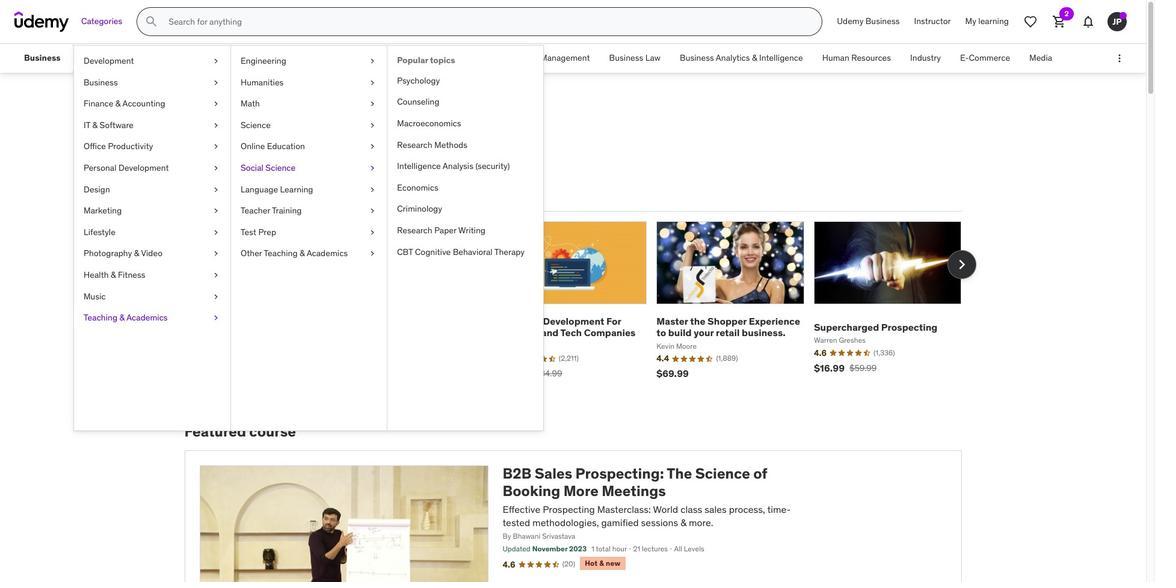 Task type: locate. For each thing, give the bounding box(es) containing it.
1 vertical spatial courses
[[184, 153, 241, 172]]

to down 'online'
[[244, 153, 258, 172]]

my learning
[[965, 16, 1009, 27]]

popular topics
[[397, 55, 455, 66]]

psychology link
[[387, 70, 543, 92]]

1 vertical spatial to
[[657, 327, 666, 339]]

& for photography & video
[[134, 248, 139, 259]]

accounting
[[122, 98, 165, 109]]

0 vertical spatial prospecting
[[881, 321, 938, 333]]

meetings
[[602, 482, 666, 500]]

total
[[596, 545, 611, 554]]

business link up 'accounting'
[[74, 72, 230, 93]]

0 vertical spatial academics
[[307, 248, 348, 259]]

intelligence
[[759, 52, 803, 63], [397, 161, 441, 172]]

0 vertical spatial science
[[241, 120, 271, 130]]

1 horizontal spatial teaching
[[264, 248, 298, 259]]

business law link
[[600, 44, 670, 73]]

academics
[[307, 248, 348, 259], [126, 312, 168, 323]]

and
[[541, 327, 559, 339]]

world
[[653, 503, 678, 515]]

therapy
[[494, 246, 525, 257]]

human resources
[[822, 52, 891, 63]]

business left and
[[499, 315, 541, 327]]

1 horizontal spatial academics
[[307, 248, 348, 259]]

xsmall image
[[211, 77, 221, 89], [368, 77, 377, 89], [211, 120, 221, 131], [211, 205, 221, 217], [368, 227, 377, 238], [211, 248, 221, 260]]

project
[[511, 52, 538, 63]]

xsmall image inside "office productivity" "link"
[[211, 141, 221, 153]]

photography
[[84, 248, 132, 259]]

research for research paper writing
[[397, 225, 432, 236]]

srivastava
[[542, 532, 575, 541]]

counseling link
[[387, 92, 543, 113]]

& right hot
[[599, 559, 604, 568]]

0 vertical spatial to
[[244, 153, 258, 172]]

science up sales
[[695, 464, 750, 483]]

& for health & fitness
[[111, 269, 116, 280]]

intelligence inside social science element
[[397, 161, 441, 172]]

business inside business development for startups and tech companies
[[499, 315, 541, 327]]

intelligence analysis (security) link
[[387, 156, 543, 177]]

masterclass:
[[597, 503, 651, 515]]

hot & new
[[585, 559, 621, 568]]

social
[[241, 162, 263, 173]]

business up finance
[[84, 77, 118, 88]]

0 horizontal spatial management
[[254, 52, 304, 63]]

udemy image
[[14, 11, 69, 32]]

xsmall image inside it & software link
[[211, 120, 221, 131]]

updated november 2023
[[503, 545, 587, 554]]

business link down udemy image on the left of the page
[[14, 44, 70, 73]]

xsmall image for test prep
[[368, 227, 377, 238]]

intelligence right analytics at the right of the page
[[759, 52, 803, 63]]

research paper writing
[[397, 225, 485, 236]]

arrow pointing to subcategory menu links image
[[70, 44, 81, 73]]

operations
[[450, 52, 492, 63]]

1 vertical spatial sales
[[535, 464, 572, 483]]

macroeconomics link
[[387, 113, 543, 135]]

communication link
[[166, 44, 245, 73]]

science up 'online'
[[241, 120, 271, 130]]

sales left math
[[184, 101, 235, 126]]

xsmall image inside language learning link
[[368, 184, 377, 196]]

1 horizontal spatial intelligence
[[759, 52, 803, 63]]

development link
[[74, 51, 230, 72]]

research for research methods
[[397, 139, 432, 150]]

1 horizontal spatial management
[[540, 52, 590, 63]]

research methods link
[[387, 135, 543, 156]]

& inside 'link'
[[115, 98, 121, 109]]

1 horizontal spatial to
[[657, 327, 666, 339]]

xsmall image inside lifestyle link
[[211, 227, 221, 238]]

0 horizontal spatial to
[[244, 153, 258, 172]]

2
[[1064, 9, 1069, 18]]

master the shopper experience to build your retail business. link
[[657, 315, 800, 339]]

cbt
[[397, 246, 413, 257]]

business left analytics at the right of the page
[[680, 52, 714, 63]]

notifications image
[[1081, 14, 1095, 29]]

udemy business
[[837, 16, 900, 27]]

0 horizontal spatial business link
[[14, 44, 70, 73]]

intelligence up economics
[[397, 161, 441, 172]]

& right health
[[111, 269, 116, 280]]

b2b sales prospecting: the science of booking more meetings effective prospecting masterclass: world class sales process, time- tested methodologies, gamified sessions & more. by bhawani srivastava
[[503, 464, 791, 541]]

research inside research paper writing 'link'
[[397, 225, 432, 236]]

jp link
[[1103, 7, 1132, 36]]

development for business
[[543, 315, 604, 327]]

xsmall image inside science link
[[368, 120, 377, 131]]

science up language learning
[[266, 162, 296, 173]]

xsmall image for social science
[[368, 162, 377, 174]]

xsmall image inside design link
[[211, 184, 221, 196]]

0 vertical spatial teaching
[[264, 248, 298, 259]]

finance
[[84, 98, 113, 109]]

xsmall image inside development link
[[211, 55, 221, 67]]

popular
[[212, 190, 247, 202]]

1 vertical spatial intelligence
[[397, 161, 441, 172]]

& right analytics at the right of the page
[[752, 52, 757, 63]]

courses up most popular
[[184, 153, 241, 172]]

1 vertical spatial development
[[118, 162, 169, 173]]

development inside business development for startups and tech companies
[[543, 315, 604, 327]]

xsmall image inside marketing "link"
[[211, 205, 221, 217]]

& down music 'link'
[[119, 312, 125, 323]]

0 vertical spatial intelligence
[[759, 52, 803, 63]]

0 horizontal spatial sales
[[184, 101, 235, 126]]

1 management from the left
[[254, 52, 304, 63]]

&
[[752, 52, 757, 63], [115, 98, 121, 109], [92, 120, 98, 130], [134, 248, 139, 259], [300, 248, 305, 259], [111, 269, 116, 280], [119, 312, 125, 323], [681, 517, 686, 529], [599, 559, 604, 568]]

courses
[[239, 101, 317, 126], [184, 153, 241, 172]]

video
[[141, 248, 162, 259]]

teaching down prep
[[264, 248, 298, 259]]

1 total hour
[[591, 545, 627, 554]]

time-
[[767, 503, 791, 515]]

xsmall image inside test prep link
[[368, 227, 377, 238]]

1 vertical spatial prospecting
[[543, 503, 595, 515]]

0 vertical spatial development
[[84, 55, 134, 66]]

courses up online education
[[239, 101, 317, 126]]

research
[[397, 139, 432, 150], [397, 225, 432, 236]]

sales right b2b
[[535, 464, 572, 483]]

1 horizontal spatial sales
[[535, 464, 572, 483]]

& left video
[[134, 248, 139, 259]]

instructor
[[914, 16, 951, 27]]

0 horizontal spatial prospecting
[[543, 503, 595, 515]]

human resources link
[[813, 44, 901, 73]]

xsmall image for it & software
[[211, 120, 221, 131]]

shopping cart with 2 items image
[[1052, 14, 1067, 29]]

research down criminology
[[397, 225, 432, 236]]

& inside b2b sales prospecting: the science of booking more meetings effective prospecting masterclass: world class sales process, time- tested methodologies, gamified sessions & more. by bhawani srivastava
[[681, 517, 686, 529]]

e-commerce link
[[951, 44, 1020, 73]]

1 vertical spatial academics
[[126, 312, 168, 323]]

management up humanities
[[254, 52, 304, 63]]

b2b
[[503, 464, 531, 483]]

teaching down music
[[84, 312, 117, 323]]

xsmall image inside teaching & academics link
[[211, 312, 221, 324]]

prospecting
[[881, 321, 938, 333], [543, 503, 595, 515]]

xsmall image for teaching & academics
[[211, 312, 221, 324]]

writing
[[458, 225, 485, 236]]

xsmall image
[[211, 55, 221, 67], [368, 55, 377, 67], [211, 98, 221, 110], [368, 98, 377, 110], [368, 120, 377, 131], [211, 141, 221, 153], [368, 141, 377, 153], [211, 162, 221, 174], [368, 162, 377, 174], [211, 184, 221, 196], [368, 184, 377, 196], [368, 205, 377, 217], [211, 227, 221, 238], [368, 248, 377, 260], [211, 269, 221, 281], [211, 291, 221, 303], [211, 312, 221, 324]]

master
[[657, 315, 688, 327]]

xsmall image inside math link
[[368, 98, 377, 110]]

0 horizontal spatial teaching
[[84, 312, 117, 323]]

management right project
[[540, 52, 590, 63]]

1 vertical spatial research
[[397, 225, 432, 236]]

fitness
[[118, 269, 145, 280]]

project management
[[511, 52, 590, 63]]

trending
[[262, 190, 302, 202]]

design
[[84, 184, 110, 195]]

xsmall image inside 'online education' link
[[368, 141, 377, 153]]

xsmall image inside other teaching & academics link
[[368, 248, 377, 260]]

analysis
[[443, 161, 473, 172]]

project management link
[[502, 44, 600, 73]]

xsmall image for office productivity
[[211, 141, 221, 153]]

xsmall image for finance & accounting
[[211, 98, 221, 110]]

counseling
[[397, 96, 439, 107]]

sales
[[705, 503, 727, 515]]

xsmall image inside photography & video link
[[211, 248, 221, 260]]

1 vertical spatial science
[[266, 162, 296, 173]]

0 horizontal spatial intelligence
[[397, 161, 441, 172]]

sales
[[184, 101, 235, 126], [535, 464, 572, 483]]

0 vertical spatial research
[[397, 139, 432, 150]]

xsmall image inside "personal development" link
[[211, 162, 221, 174]]

finance & accounting
[[84, 98, 165, 109]]

& right finance
[[115, 98, 121, 109]]

xsmall image inside finance & accounting 'link'
[[211, 98, 221, 110]]

1 horizontal spatial prospecting
[[881, 321, 938, 333]]

xsmall image for health & fitness
[[211, 269, 221, 281]]

lifestyle link
[[74, 222, 230, 243]]

xsmall image for teacher training
[[368, 205, 377, 217]]

methodologies,
[[532, 517, 599, 529]]

hour
[[612, 545, 627, 554]]

xsmall image inside health & fitness link
[[211, 269, 221, 281]]

next image
[[952, 255, 971, 274]]

& down class
[[681, 517, 686, 529]]

& right it
[[92, 120, 98, 130]]

courses to get you started
[[184, 153, 365, 172]]

companies
[[584, 327, 636, 339]]

behavioral
[[453, 246, 493, 257]]

business
[[866, 16, 900, 27], [24, 52, 60, 63], [363, 52, 397, 63], [609, 52, 643, 63], [680, 52, 714, 63], [84, 77, 118, 88], [499, 315, 541, 327]]

xsmall image inside social science link
[[368, 162, 377, 174]]

(20)
[[562, 560, 575, 569]]

& for finance & accounting
[[115, 98, 121, 109]]

2 vertical spatial development
[[543, 315, 604, 327]]

shopper
[[708, 315, 747, 327]]

xsmall image inside the humanities link
[[368, 77, 377, 89]]

academics down test prep link
[[307, 248, 348, 259]]

get
[[261, 153, 284, 172]]

process,
[[729, 503, 765, 515]]

learning
[[978, 16, 1009, 27]]

my
[[965, 16, 976, 27]]

udemy
[[837, 16, 864, 27]]

categories button
[[74, 7, 130, 36]]

new
[[606, 559, 621, 568]]

1
[[591, 545, 594, 554]]

xsmall image inside teacher training link
[[368, 205, 377, 217]]

xsmall image inside engineering link
[[368, 55, 377, 67]]

xsmall image inside music 'link'
[[211, 291, 221, 303]]

you have alerts image
[[1120, 12, 1127, 19]]

gamified
[[601, 517, 639, 529]]

to left build
[[657, 327, 666, 339]]

sessions
[[641, 517, 678, 529]]

business development for startups and tech companies
[[499, 315, 636, 339]]

xsmall image for design
[[211, 184, 221, 196]]

1 research from the top
[[397, 139, 432, 150]]

academics down music 'link'
[[126, 312, 168, 323]]

science
[[241, 120, 271, 130], [266, 162, 296, 173], [695, 464, 750, 483]]

xsmall image for online education
[[368, 141, 377, 153]]

2 vertical spatial science
[[695, 464, 750, 483]]

experience
[[749, 315, 800, 327]]

more subcategory menu links image
[[1114, 52, 1126, 64]]

2 research from the top
[[397, 225, 432, 236]]

0 horizontal spatial academics
[[126, 312, 168, 323]]

research down macroeconomics at the left
[[397, 139, 432, 150]]



Task type: vqa. For each thing, say whether or not it's contained in the screenshot.
the Shopping cart with 2 items 'image'
yes



Task type: describe. For each thing, give the bounding box(es) containing it.
prep
[[258, 227, 276, 237]]

xsmall image for music
[[211, 291, 221, 303]]

popular
[[397, 55, 428, 66]]

xsmall image for other teaching & academics
[[368, 248, 377, 260]]

1 horizontal spatial business link
[[74, 72, 230, 93]]

social science
[[241, 162, 296, 173]]

music
[[84, 291, 106, 302]]

supercharged prospecting link
[[814, 321, 938, 333]]

all
[[674, 545, 682, 554]]

health & fitness link
[[74, 265, 230, 286]]

teaching & academics link
[[74, 307, 230, 329]]

economics link
[[387, 177, 543, 199]]

lectures
[[642, 545, 668, 554]]

commerce
[[969, 52, 1010, 63]]

math link
[[231, 93, 387, 115]]

trending button
[[259, 182, 305, 210]]

retail
[[716, 327, 740, 339]]

social science link
[[231, 158, 387, 179]]

marketing
[[84, 205, 122, 216]]

xsmall image for math
[[368, 98, 377, 110]]

business analytics & intelligence link
[[670, 44, 813, 73]]

& down test prep link
[[300, 248, 305, 259]]

other teaching & academics link
[[231, 243, 387, 265]]

e-commerce
[[960, 52, 1010, 63]]

business left law
[[609, 52, 643, 63]]

bhawani
[[513, 532, 540, 541]]

tech
[[560, 327, 582, 339]]

e-
[[960, 52, 969, 63]]

xsmall image for marketing
[[211, 205, 221, 217]]

science inside b2b sales prospecting: the science of booking more meetings effective prospecting masterclass: world class sales process, time- tested methodologies, gamified sessions & more. by bhawani srivastava
[[695, 464, 750, 483]]

resources
[[851, 52, 891, 63]]

methods
[[434, 139, 467, 150]]

engineering
[[241, 55, 286, 66]]

health
[[84, 269, 109, 280]]

management link
[[245, 44, 313, 73]]

finance & accounting link
[[74, 93, 230, 115]]

sales courses
[[184, 101, 317, 126]]

media
[[1029, 52, 1052, 63]]

intelligence analysis (security)
[[397, 161, 510, 172]]

development for personal
[[118, 162, 169, 173]]

business right udemy
[[866, 16, 900, 27]]

xsmall image for photography & video
[[211, 248, 221, 260]]

productivity
[[108, 141, 153, 152]]

instructor link
[[907, 7, 958, 36]]

2023
[[569, 545, 587, 554]]

you
[[288, 153, 312, 172]]

business left arrow pointing to subcategory menu links icon
[[24, 52, 60, 63]]

xsmall image for humanities
[[368, 77, 377, 89]]

photography & video
[[84, 248, 162, 259]]

1 vertical spatial teaching
[[84, 312, 117, 323]]

test prep
[[241, 227, 276, 237]]

& for hot & new
[[599, 559, 604, 568]]

paper
[[434, 225, 456, 236]]

sales inside b2b sales prospecting: the science of booking more meetings effective prospecting masterclass: world class sales process, time- tested methodologies, gamified sessions & more. by bhawani srivastava
[[535, 464, 572, 483]]

humanities link
[[231, 72, 387, 93]]

entrepreneurship link
[[81, 44, 166, 73]]

business left popular
[[363, 52, 397, 63]]

prospecting inside b2b sales prospecting: the science of booking more meetings effective prospecting masterclass: world class sales process, time- tested methodologies, gamified sessions & more. by bhawani srivastava
[[543, 503, 595, 515]]

for
[[606, 315, 621, 327]]

Search for anything text field
[[166, 11, 808, 32]]

media link
[[1020, 44, 1062, 73]]

economics
[[397, 182, 438, 193]]

business analytics & intelligence
[[680, 52, 803, 63]]

music link
[[74, 286, 230, 307]]

it & software
[[84, 120, 134, 130]]

psychology
[[397, 75, 440, 86]]

cbt cognitive behavioral therapy link
[[387, 242, 543, 263]]

carousel element
[[184, 221, 976, 395]]

& for it & software
[[92, 120, 98, 130]]

science inside social science link
[[266, 162, 296, 173]]

2 management from the left
[[540, 52, 590, 63]]

teacher training link
[[231, 200, 387, 222]]

xsmall image for language learning
[[368, 184, 377, 196]]

communication
[[176, 52, 235, 63]]

xsmall image for lifestyle
[[211, 227, 221, 238]]

prospecting inside carousel element
[[881, 321, 938, 333]]

your
[[694, 327, 714, 339]]

science inside science link
[[241, 120, 271, 130]]

build
[[668, 327, 692, 339]]

21
[[633, 545, 640, 554]]

social science element
[[387, 46, 543, 431]]

xsmall image for business
[[211, 77, 221, 89]]

xsmall image for development
[[211, 55, 221, 67]]

tested
[[503, 517, 530, 529]]

law
[[645, 52, 661, 63]]

human
[[822, 52, 849, 63]]

office
[[84, 141, 106, 152]]

xsmall image for science
[[368, 120, 377, 131]]

most popular
[[187, 190, 247, 202]]

office productivity link
[[74, 136, 230, 158]]

jp
[[1113, 16, 1122, 27]]

xsmall image for personal development
[[211, 162, 221, 174]]

cbt cognitive behavioral therapy
[[397, 246, 525, 257]]

language learning link
[[231, 179, 387, 200]]

to inside master the shopper experience to build your retail business.
[[657, 327, 666, 339]]

wishlist image
[[1023, 14, 1038, 29]]

featured course
[[184, 422, 296, 441]]

0 vertical spatial courses
[[239, 101, 317, 126]]

udemy business link
[[830, 7, 907, 36]]

topics
[[430, 55, 455, 66]]

xsmall image for engineering
[[368, 55, 377, 67]]

marketing link
[[74, 200, 230, 222]]

startups
[[499, 327, 539, 339]]

entrepreneurship
[[91, 52, 156, 63]]

0 vertical spatial sales
[[184, 101, 235, 126]]

submit search image
[[145, 14, 159, 29]]

photography & video link
[[74, 243, 230, 265]]

& for teaching & academics
[[119, 312, 125, 323]]

online education
[[241, 141, 305, 152]]

math
[[241, 98, 260, 109]]

supercharged prospecting
[[814, 321, 938, 333]]



